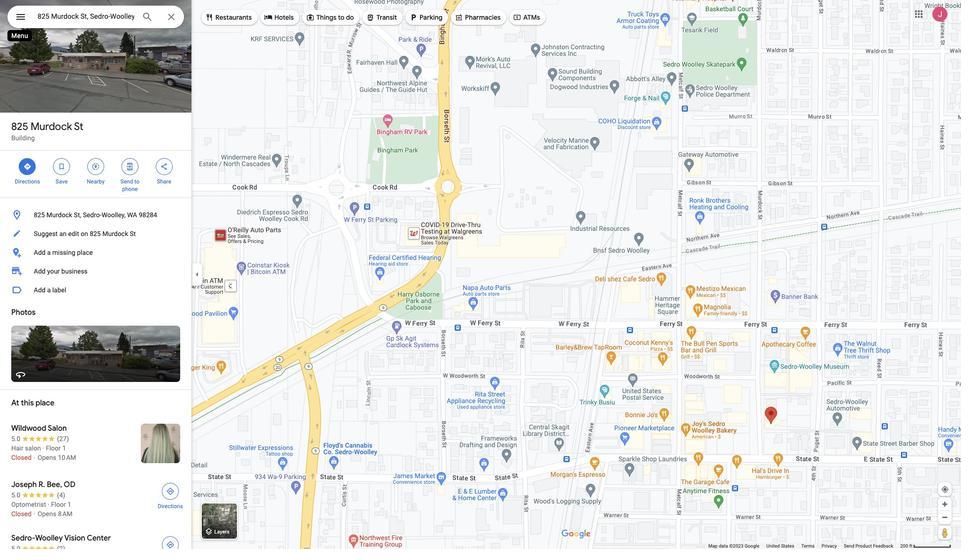 Task type: locate. For each thing, give the bounding box(es) containing it.
add for add your business
[[34, 268, 46, 275]]

footer
[[709, 543, 901, 549]]

8 am
[[58, 510, 73, 518]]

1 down (27)
[[62, 445, 66, 452]]

closed
[[11, 454, 31, 462], [11, 510, 31, 518]]

add
[[34, 249, 46, 256], [34, 268, 46, 275], [34, 286, 46, 294]]

2 closed from the top
[[11, 510, 31, 518]]

1 a from the top
[[47, 249, 51, 256]]

sedro- inside 825 murdock st, sedro-woolley, wa 98284 button
[[83, 211, 102, 219]]

feedback
[[874, 544, 894, 549]]

5.0
[[11, 435, 20, 443], [11, 492, 20, 499]]

0 vertical spatial floor
[[46, 445, 61, 452]]

5.0 stars 27 reviews image
[[11, 434, 69, 444]]

send inside "send product feedback" button
[[844, 544, 855, 549]]

2 ⋅ from the top
[[33, 510, 36, 518]]

825 up suggest
[[34, 211, 45, 219]]

on
[[81, 230, 88, 238]]

0 horizontal spatial place
[[36, 399, 54, 408]]

add your business
[[34, 268, 88, 275]]

hair salon · floor 1 closed ⋅ opens 10 am
[[11, 445, 76, 462]]

825 up building
[[11, 120, 28, 133]]

0 horizontal spatial send
[[120, 178, 133, 185]]

1 vertical spatial st
[[130, 230, 136, 238]]

0 vertical spatial to
[[338, 13, 345, 22]]


[[366, 12, 375, 23]]

murdock inside 825 murdock st building
[[31, 120, 72, 133]]

· inside optometrist · floor 1 closed ⋅ opens 8 am
[[48, 501, 49, 509]]

collapse side panel image
[[192, 270, 202, 280]]

2 vertical spatial 825
[[90, 230, 101, 238]]

 atms
[[513, 12, 540, 23]]

floor
[[46, 445, 61, 452], [51, 501, 66, 509]]

⋅
[[33, 454, 36, 462], [33, 510, 36, 518]]

closed down optometrist
[[11, 510, 31, 518]]

2 horizontal spatial 825
[[90, 230, 101, 238]]

· down 5.0 stars 4 reviews 'image'
[[48, 501, 49, 509]]

photos
[[11, 308, 36, 317]]

 restaurants
[[205, 12, 252, 23]]

google
[[745, 544, 760, 549]]

⋅ down salon
[[33, 454, 36, 462]]

edit
[[68, 230, 79, 238]]

2 opens from the top
[[38, 510, 56, 518]]

1 up 8 am
[[68, 501, 71, 509]]

at this place
[[11, 399, 54, 408]]

place right the this
[[36, 399, 54, 408]]

1 vertical spatial 1
[[68, 501, 71, 509]]

place
[[77, 249, 93, 256], [36, 399, 54, 408]]

©2023
[[730, 544, 744, 549]]

murdock left st,
[[47, 211, 72, 219]]

send up phone on the left top of the page
[[120, 178, 133, 185]]

0 vertical spatial st
[[74, 120, 83, 133]]

actions for 825 murdock st region
[[0, 151, 192, 198]]

1 vertical spatial to
[[134, 178, 139, 185]]

st inside button
[[130, 230, 136, 238]]

(27)
[[57, 435, 69, 443]]

directions down 
[[15, 178, 40, 185]]

0 vertical spatial ⋅
[[33, 454, 36, 462]]

0 vertical spatial a
[[47, 249, 51, 256]]

0 vertical spatial directions
[[15, 178, 40, 185]]

od
[[64, 480, 75, 490]]

1 horizontal spatial to
[[338, 13, 345, 22]]

825 for st
[[11, 120, 28, 133]]

opens inside optometrist · floor 1 closed ⋅ opens 8 am
[[38, 510, 56, 518]]

directions image
[[166, 487, 175, 496]]

0 vertical spatial sedro-
[[83, 211, 102, 219]]

to inside send to phone
[[134, 178, 139, 185]]

directions button
[[152, 480, 189, 510]]

ft
[[910, 544, 913, 549]]

opens down salon
[[38, 454, 56, 462]]

1 vertical spatial ⋅
[[33, 510, 36, 518]]

0 horizontal spatial sedro-
[[11, 534, 35, 543]]

closed down hair
[[11, 454, 31, 462]]

salon
[[48, 424, 67, 433]]

a inside button
[[47, 249, 51, 256]]

directions down directions icon
[[158, 503, 183, 510]]

1 vertical spatial closed
[[11, 510, 31, 518]]

0 vertical spatial 825
[[11, 120, 28, 133]]

to
[[338, 13, 345, 22], [134, 178, 139, 185]]

directions
[[15, 178, 40, 185], [158, 503, 183, 510]]

zoom in image
[[942, 501, 949, 508]]

1 ⋅ from the top
[[33, 454, 36, 462]]

states
[[782, 544, 795, 549]]

woolley,
[[102, 211, 126, 219]]

1 5.0 from the top
[[11, 435, 20, 443]]

· down 5.0 stars 27 reviews image in the bottom left of the page
[[43, 445, 44, 452]]

825 for st,
[[34, 211, 45, 219]]

1 vertical spatial opens
[[38, 510, 56, 518]]

2 vertical spatial murdock
[[102, 230, 128, 238]]

2 5.0 from the top
[[11, 492, 20, 499]]

add inside add your business 'link'
[[34, 268, 46, 275]]

2 add from the top
[[34, 268, 46, 275]]

a left missing
[[47, 249, 51, 256]]

to up phone on the left top of the page
[[134, 178, 139, 185]]

google maps element
[[0, 0, 962, 549]]

1 opens from the top
[[38, 454, 56, 462]]

floor down (27)
[[46, 445, 61, 452]]

1 closed from the top
[[11, 454, 31, 462]]

0 horizontal spatial to
[[134, 178, 139, 185]]

add down suggest
[[34, 249, 46, 256]]

1 horizontal spatial 1
[[68, 501, 71, 509]]

opens left 8 am
[[38, 510, 56, 518]]

5.0 inside image
[[11, 435, 20, 443]]

add a missing place
[[34, 249, 93, 256]]

st
[[74, 120, 83, 133], [130, 230, 136, 238]]

label
[[52, 286, 66, 294]]

0 vertical spatial place
[[77, 249, 93, 256]]

sedro- right st,
[[83, 211, 102, 219]]

5.0 stars 4 reviews image
[[11, 491, 65, 500]]

0 horizontal spatial 825
[[11, 120, 28, 133]]

3 add from the top
[[34, 286, 46, 294]]


[[306, 12, 315, 23]]

privacy
[[822, 544, 837, 549]]

0 vertical spatial 5.0
[[11, 435, 20, 443]]

1 vertical spatial 5.0
[[11, 492, 20, 499]]

hotels
[[275, 13, 294, 22]]

share
[[157, 178, 171, 185]]

wa
[[127, 211, 137, 219]]

add left label
[[34, 286, 46, 294]]

add inside add a label button
[[34, 286, 46, 294]]

place inside button
[[77, 249, 93, 256]]

1 vertical spatial add
[[34, 268, 46, 275]]

0 vertical spatial ·
[[43, 445, 44, 452]]

nearby
[[87, 178, 105, 185]]

directions inside actions for 825 murdock st region
[[15, 178, 40, 185]]

98284
[[139, 211, 157, 219]]

add inside button
[[34, 249, 46, 256]]

 transit
[[366, 12, 397, 23]]

1 vertical spatial a
[[47, 286, 51, 294]]

1 vertical spatial floor
[[51, 501, 66, 509]]

2 a from the top
[[47, 286, 51, 294]]

2 vertical spatial add
[[34, 286, 46, 294]]

0 vertical spatial send
[[120, 178, 133, 185]]

woolley
[[35, 534, 63, 543]]

5.0 inside 'image'
[[11, 492, 20, 499]]

1 horizontal spatial place
[[77, 249, 93, 256]]

add a label button
[[0, 281, 192, 300]]

murdock down the woolley,
[[102, 230, 128, 238]]

sedro-woolley vision center link
[[0, 526, 192, 549]]

send left product
[[844, 544, 855, 549]]

0 horizontal spatial st
[[74, 120, 83, 133]]

a
[[47, 249, 51, 256], [47, 286, 51, 294]]

1 vertical spatial ·
[[48, 501, 49, 509]]

floor down (4)
[[51, 501, 66, 509]]

0 horizontal spatial 1
[[62, 445, 66, 452]]

an
[[59, 230, 67, 238]]

1 horizontal spatial st
[[130, 230, 136, 238]]

a left label
[[47, 286, 51, 294]]

sedro- up 5.0 stars 2 reviews image on the left of page
[[11, 534, 35, 543]]

1 horizontal spatial sedro-
[[83, 211, 102, 219]]

825 inside 825 murdock st building
[[11, 120, 28, 133]]

footer containing map data ©2023 google
[[709, 543, 901, 549]]

send
[[120, 178, 133, 185], [844, 544, 855, 549]]

1 horizontal spatial send
[[844, 544, 855, 549]]

none field inside 825 murdock st, sedro-woolley, wa 98284 field
[[38, 11, 134, 22]]

floor inside optometrist · floor 1 closed ⋅ opens 8 am
[[51, 501, 66, 509]]

0 horizontal spatial directions
[[15, 178, 40, 185]]

⋅ down optometrist
[[33, 510, 36, 518]]

⋅ inside optometrist · floor 1 closed ⋅ opens 8 am
[[33, 510, 36, 518]]

send for send product feedback
[[844, 544, 855, 549]]

1 vertical spatial murdock
[[47, 211, 72, 219]]

0 vertical spatial murdock
[[31, 120, 72, 133]]

1 horizontal spatial 825
[[34, 211, 45, 219]]

1
[[62, 445, 66, 452], [68, 501, 71, 509]]

do
[[346, 13, 354, 22]]

hair
[[11, 445, 23, 452]]

directions image
[[166, 541, 175, 549]]

1 vertical spatial sedro-
[[11, 534, 35, 543]]

200 ft button
[[901, 544, 952, 549]]

825 murdock st, sedro-woolley, wa 98284
[[34, 211, 157, 219]]

to left do
[[338, 13, 345, 22]]

None field
[[38, 11, 134, 22]]

1 vertical spatial 825
[[34, 211, 45, 219]]

place down suggest an edit on 825 murdock st
[[77, 249, 93, 256]]

825
[[11, 120, 28, 133], [34, 211, 45, 219], [90, 230, 101, 238]]

825 murdock st main content
[[0, 0, 192, 549]]

1 horizontal spatial ·
[[48, 501, 49, 509]]

0 vertical spatial 1
[[62, 445, 66, 452]]

200
[[901, 544, 909, 549]]

suggest an edit on 825 murdock st button
[[0, 224, 192, 243]]

0 vertical spatial add
[[34, 249, 46, 256]]

825 right on
[[90, 230, 101, 238]]

10 am
[[58, 454, 76, 462]]

sedro-woolley vision center
[[11, 534, 111, 543]]


[[160, 162, 168, 172]]

send inside send to phone
[[120, 178, 133, 185]]

0 vertical spatial closed
[[11, 454, 31, 462]]

st,
[[74, 211, 81, 219]]

5.0 down joseph on the bottom left of the page
[[11, 492, 20, 499]]

1 vertical spatial directions
[[158, 503, 183, 510]]

0 vertical spatial opens
[[38, 454, 56, 462]]

st inside 825 murdock st building
[[74, 120, 83, 133]]

footer inside google maps element
[[709, 543, 901, 549]]

0 horizontal spatial ·
[[43, 445, 44, 452]]

1 add from the top
[[34, 249, 46, 256]]

pharmacies
[[465, 13, 501, 22]]

1 horizontal spatial directions
[[158, 503, 183, 510]]

a inside add a label button
[[47, 286, 51, 294]]

add left the your
[[34, 268, 46, 275]]

5.0 up hair
[[11, 435, 20, 443]]

murdock up building
[[31, 120, 72, 133]]

1 vertical spatial send
[[844, 544, 855, 549]]



Task type: describe. For each thing, give the bounding box(es) containing it.
 things to do
[[306, 12, 354, 23]]

add a label
[[34, 286, 66, 294]]

add a missing place button
[[0, 243, 192, 262]]

825 murdock st, sedro-woolley, wa 98284 button
[[0, 206, 192, 224]]

wildwood salon
[[11, 424, 67, 433]]

 button
[[8, 6, 34, 30]]

a for missing
[[47, 249, 51, 256]]

⋅ inside hair salon · floor 1 closed ⋅ opens 10 am
[[33, 454, 36, 462]]

wildwood
[[11, 424, 46, 433]]

atms
[[524, 13, 540, 22]]

parking
[[420, 13, 443, 22]]

a for label
[[47, 286, 51, 294]]

5.0 stars 2 reviews image
[[11, 544, 65, 549]]

send for send to phone
[[120, 178, 133, 185]]

825 murdock st building
[[11, 120, 83, 142]]

825 Murdock St, Sedro-Woolley, WA 98284 field
[[8, 6, 184, 28]]

data
[[719, 544, 729, 549]]

1 inside optometrist · floor 1 closed ⋅ opens 8 am
[[68, 501, 71, 509]]

1 inside hair salon · floor 1 closed ⋅ opens 10 am
[[62, 445, 66, 452]]

map data ©2023 google
[[709, 544, 760, 549]]

united states
[[767, 544, 795, 549]]

save
[[56, 178, 68, 185]]

optometrist
[[11, 501, 46, 509]]


[[126, 162, 134, 172]]

terms button
[[802, 543, 815, 549]]

5.0 for joseph
[[11, 492, 20, 499]]

building
[[11, 134, 35, 142]]

· inside hair salon · floor 1 closed ⋅ opens 10 am
[[43, 445, 44, 452]]


[[264, 12, 273, 23]]


[[57, 162, 66, 172]]

layers
[[214, 529, 230, 536]]

united states button
[[767, 543, 795, 549]]

restaurants
[[216, 13, 252, 22]]

add for add a missing place
[[34, 249, 46, 256]]

show your location image
[[942, 486, 950, 494]]

opens inside hair salon · floor 1 closed ⋅ opens 10 am
[[38, 454, 56, 462]]

send product feedback
[[844, 544, 894, 549]]

joseph
[[11, 480, 37, 490]]

sedro- inside sedro-woolley vision center link
[[11, 534, 35, 543]]

business
[[61, 268, 88, 275]]

send product feedback button
[[844, 543, 894, 549]]

joseph r. bee, od
[[11, 480, 75, 490]]

send to phone
[[120, 178, 139, 193]]

this
[[21, 399, 34, 408]]

map
[[709, 544, 718, 549]]


[[92, 162, 100, 172]]

suggest an edit on 825 murdock st
[[34, 230, 136, 238]]

floor inside hair salon · floor 1 closed ⋅ opens 10 am
[[46, 445, 61, 452]]

 search field
[[8, 6, 184, 30]]

privacy button
[[822, 543, 837, 549]]

at
[[11, 399, 19, 408]]

optometrist · floor 1 closed ⋅ opens 8 am
[[11, 501, 73, 518]]

phone
[[122, 186, 138, 193]]

bee,
[[47, 480, 62, 490]]

5.0 for wildwood
[[11, 435, 20, 443]]


[[455, 12, 464, 23]]

suggest
[[34, 230, 58, 238]]

closed inside hair salon · floor 1 closed ⋅ opens 10 am
[[11, 454, 31, 462]]

1 vertical spatial place
[[36, 399, 54, 408]]

terms
[[802, 544, 815, 549]]

missing
[[52, 249, 75, 256]]


[[15, 10, 26, 23]]

murdock for st,
[[47, 211, 72, 219]]

product
[[856, 544, 873, 549]]


[[23, 162, 32, 172]]

add your business link
[[0, 262, 192, 281]]

google account: james peterson  
(james.peterson1902@gmail.com) image
[[933, 6, 948, 21]]

add for add a label
[[34, 286, 46, 294]]

things
[[317, 13, 337, 22]]

vision
[[64, 534, 85, 543]]

zoom out image
[[942, 514, 949, 521]]

united
[[767, 544, 780, 549]]

 hotels
[[264, 12, 294, 23]]

your
[[47, 268, 60, 275]]

r.
[[39, 480, 45, 490]]


[[513, 12, 522, 23]]


[[205, 12, 214, 23]]

 pharmacies
[[455, 12, 501, 23]]

 parking
[[410, 12, 443, 23]]

(4)
[[57, 492, 65, 499]]

show street view coverage image
[[939, 526, 952, 540]]

murdock for st
[[31, 120, 72, 133]]

center
[[87, 534, 111, 543]]

transit
[[377, 13, 397, 22]]

closed inside optometrist · floor 1 closed ⋅ opens 8 am
[[11, 510, 31, 518]]

directions inside button
[[158, 503, 183, 510]]

200 ft
[[901, 544, 913, 549]]

salon
[[25, 445, 41, 452]]

to inside the  things to do
[[338, 13, 345, 22]]



Task type: vqa. For each thing, say whether or not it's contained in the screenshot.
–
no



